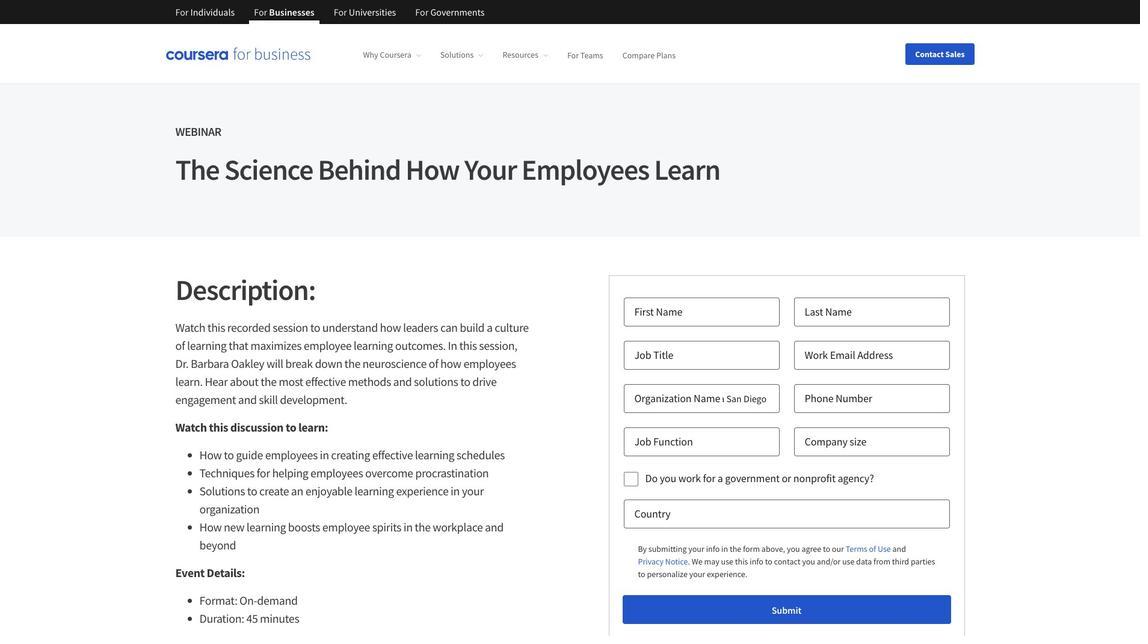 Task type: vqa. For each thing, say whether or not it's contained in the screenshot.
The 26 in the bottom left of the page
no



Task type: locate. For each thing, give the bounding box(es) containing it.
and down about
[[238, 392, 257, 407]]

for
[[257, 466, 270, 481], [703, 472, 716, 486]]

the up skill
[[261, 374, 277, 389]]

creating
[[331, 448, 370, 463]]

learning right new
[[247, 520, 286, 535]]

will
[[267, 356, 283, 371]]

2 vertical spatial your
[[689, 569, 705, 580]]

to left learn: on the left of the page
[[286, 420, 296, 435]]

1 vertical spatial how
[[199, 448, 222, 463]]

1 horizontal spatial info
[[750, 557, 764, 568]]

0 horizontal spatial of
[[175, 338, 185, 353]]

0 horizontal spatial how
[[380, 320, 401, 335]]

0 horizontal spatial a
[[487, 320, 493, 335]]

this inside . we may use this info to contact you and/or use data from third parties to personalize your experience.
[[735, 557, 748, 568]]

compare
[[623, 49, 655, 60]]

1 vertical spatial your
[[689, 544, 705, 555]]

you right the do
[[660, 472, 677, 486]]

learn:
[[298, 420, 328, 435]]

1 horizontal spatial effective
[[372, 448, 413, 463]]

this left recorded
[[207, 320, 225, 335]]

for left 'governments' at the top left of the page
[[415, 6, 429, 18]]

compare plans
[[623, 49, 676, 60]]

phone number
[[805, 392, 873, 406]]

2 vertical spatial you
[[802, 557, 815, 568]]

name for first name
[[656, 305, 683, 319]]

1 vertical spatial effective
[[372, 448, 413, 463]]

your inside how to guide employees in creating effective learning schedules techniques for helping employees overcome procrastination solutions to create an enjoyable learning experience in your organization how new learning boosts employee spirits in the workplace and beyond
[[462, 484, 484, 499]]

experience
[[396, 484, 449, 499]]

of up dr.
[[175, 338, 185, 353]]

1 vertical spatial of
[[429, 356, 438, 371]]

job left function
[[635, 435, 651, 449]]

this down the engagement
[[209, 420, 228, 435]]

solutions down techniques at the left bottom
[[199, 484, 245, 499]]

1 job from the top
[[635, 348, 651, 362]]

0 horizontal spatial info
[[706, 544, 720, 555]]

1 vertical spatial you
[[787, 544, 800, 555]]

size
[[850, 435, 867, 449]]

barbara
[[191, 356, 229, 371]]

for left businesses
[[254, 6, 267, 18]]

Last Name text field
[[794, 298, 950, 327]]

employees up helping
[[265, 448, 318, 463]]

Job Title text field
[[624, 341, 780, 370]]

in up experience.
[[722, 544, 728, 555]]

development.
[[280, 392, 347, 407]]

workplace
[[433, 520, 483, 535]]

2 vertical spatial how
[[199, 520, 222, 535]]

0 vertical spatial info
[[706, 544, 720, 555]]

agree to
[[802, 544, 831, 555]]

this
[[207, 320, 225, 335], [459, 338, 477, 353], [209, 420, 228, 435], [735, 557, 748, 568]]

and down neuroscience
[[393, 374, 412, 389]]

use left data
[[842, 557, 855, 568]]

1 vertical spatial job
[[635, 435, 651, 449]]

Work Email Address email field
[[794, 341, 950, 370]]

for left universities at the top left
[[334, 6, 347, 18]]

your down procrastination
[[462, 484, 484, 499]]

how up the beyond
[[199, 520, 222, 535]]

for
[[175, 6, 189, 18], [254, 6, 267, 18], [334, 6, 347, 18], [415, 6, 429, 18], [567, 49, 579, 60]]

use
[[721, 557, 734, 568], [842, 557, 855, 568]]

your down . we on the right bottom
[[689, 569, 705, 580]]

number
[[836, 392, 873, 406]]

in
[[448, 338, 457, 353]]

can
[[440, 320, 458, 335]]

to down the above,
[[765, 557, 773, 568]]

0 horizontal spatial solutions
[[199, 484, 245, 499]]

for for universities
[[334, 6, 347, 18]]

effective up overcome
[[372, 448, 413, 463]]

learning up procrastination
[[415, 448, 454, 463]]

1 vertical spatial info
[[750, 557, 764, 568]]

how down "in"
[[441, 356, 461, 371]]

0 horizontal spatial use
[[721, 557, 734, 568]]

the left form
[[730, 544, 742, 555]]

2 horizontal spatial name
[[825, 305, 852, 319]]

name for organization name
[[694, 392, 721, 406]]

contact sales button
[[906, 43, 975, 65]]

learning
[[187, 338, 227, 353], [354, 338, 393, 353], [415, 448, 454, 463], [355, 484, 394, 499], [247, 520, 286, 535]]

why
[[363, 49, 378, 60]]

event
[[175, 566, 205, 581]]

info up may
[[706, 544, 720, 555]]

watch this recorded session to understand how leaders can build a culture of learning that maximizes employee learning outcomes. in this session, dr. barbara oakley will break down the neuroscience of how employees learn. hear about the most effective methods and solutions to drive engagement and skill development.
[[175, 320, 529, 407]]

employee
[[304, 338, 352, 353], [322, 520, 370, 535]]

1 vertical spatial a
[[718, 472, 723, 486]]

outcomes.
[[395, 338, 446, 353]]

your inside . we may use this info to contact you and/or use data from third parties to personalize your experience.
[[689, 569, 705, 580]]

0 horizontal spatial for
[[257, 466, 270, 481]]

employee down the enjoyable
[[322, 520, 370, 535]]

details:
[[207, 566, 245, 581]]

the left workplace
[[415, 520, 431, 535]]

work
[[805, 348, 828, 362]]

your up . we on the right bottom
[[689, 544, 705, 555]]

in
[[320, 448, 329, 463], [451, 484, 460, 499], [404, 520, 413, 535], [722, 544, 728, 555]]

1 horizontal spatial for
[[703, 472, 716, 486]]

skill
[[259, 392, 278, 407]]

for inside how to guide employees in creating effective learning schedules techniques for helping employees overcome procrastination solutions to create an enjoyable learning experience in your organization how new learning boosts employee spirits in the workplace and beyond
[[257, 466, 270, 481]]

by submitting your info in the form above, you agree to our terms of use and privacy notice
[[638, 544, 908, 568]]

a right build
[[487, 320, 493, 335]]

Do you work for a government or nonprofit agency? checkbox
[[624, 472, 638, 487]]

job for job function
[[635, 435, 651, 449]]

governments
[[431, 6, 485, 18]]

employees up drive
[[464, 356, 516, 371]]

name down job title text box
[[694, 392, 721, 406]]

to left drive
[[460, 374, 470, 389]]

address
[[858, 348, 893, 362]]

1 vertical spatial employee
[[322, 520, 370, 535]]

name right the first
[[656, 305, 683, 319]]

format: on-demand duration: 45 minutes
[[199, 593, 299, 626]]

employee inside 'watch this recorded session to understand how leaders can build a culture of learning that maximizes employee learning outcomes. in this session, dr. barbara oakley will break down the neuroscience of how employees learn. hear about the most effective methods and solutions to drive engagement and skill development.'
[[304, 338, 352, 353]]

terms of use link
[[846, 544, 891, 556]]

2 horizontal spatial you
[[802, 557, 815, 568]]

0 horizontal spatial name
[[656, 305, 683, 319]]

you down agree to
[[802, 557, 815, 568]]

0 vertical spatial watch
[[175, 320, 205, 335]]

and up "third"
[[893, 544, 906, 555]]

solutions inside how to guide employees in creating effective learning schedules techniques for helping employees overcome procrastination solutions to create an enjoyable learning experience in your organization how new learning boosts employee spirits in the workplace and beyond
[[199, 484, 245, 499]]

watch down the engagement
[[175, 420, 207, 435]]

effective down down
[[305, 374, 346, 389]]

do you work for a government or nonprofit agency?
[[645, 472, 874, 486]]

0 vertical spatial employee
[[304, 338, 352, 353]]

a
[[487, 320, 493, 335], [718, 472, 723, 486]]

company size
[[805, 435, 867, 449]]

1 horizontal spatial name
[[694, 392, 721, 406]]

1 vertical spatial solutions
[[199, 484, 245, 499]]

how left your
[[406, 152, 460, 188]]

universities
[[349, 6, 396, 18]]

you up the contact
[[787, 544, 800, 555]]

science
[[224, 152, 313, 188]]

privacy notice link
[[638, 556, 688, 569]]

info down form
[[750, 557, 764, 568]]

government
[[725, 472, 780, 486]]

0 vertical spatial a
[[487, 320, 493, 335]]

work email address
[[805, 348, 893, 362]]

for left individuals
[[175, 6, 189, 18]]

2 watch from the top
[[175, 420, 207, 435]]

solutions down 'governments' at the top left of the page
[[440, 49, 474, 60]]

of
[[175, 338, 185, 353], [429, 356, 438, 371]]

employees up the enjoyable
[[311, 466, 363, 481]]

webinar
[[175, 124, 221, 139]]

0 vertical spatial effective
[[305, 374, 346, 389]]

learn.
[[175, 374, 203, 389]]

1 vertical spatial watch
[[175, 420, 207, 435]]

job left 'title'
[[635, 348, 651, 362]]

2 job from the top
[[635, 435, 651, 449]]

the
[[345, 356, 360, 371], [261, 374, 277, 389], [415, 520, 431, 535], [730, 544, 742, 555]]

learning up barbara
[[187, 338, 227, 353]]

1 horizontal spatial use
[[842, 557, 855, 568]]

for for individuals
[[175, 6, 189, 18]]

name right the "last"
[[825, 305, 852, 319]]

watch
[[175, 320, 205, 335], [175, 420, 207, 435]]

job
[[635, 348, 651, 362], [635, 435, 651, 449]]

to right session at the left of the page
[[310, 320, 320, 335]]

for right work
[[703, 472, 716, 486]]

overcome
[[365, 466, 413, 481]]

1 watch from the top
[[175, 320, 205, 335]]

1 horizontal spatial a
[[718, 472, 723, 486]]

for individuals
[[175, 6, 235, 18]]

employee up down
[[304, 338, 352, 353]]

a right work
[[718, 472, 723, 486]]

0 vertical spatial employees
[[464, 356, 516, 371]]

procrastination
[[415, 466, 489, 481]]

and
[[393, 374, 412, 389], [238, 392, 257, 407], [485, 520, 504, 535], [893, 544, 906, 555]]

methods
[[348, 374, 391, 389]]

0 vertical spatial job
[[635, 348, 651, 362]]

1 horizontal spatial you
[[787, 544, 800, 555]]

that
[[229, 338, 248, 353]]

0 vertical spatial solutions
[[440, 49, 474, 60]]

personalize
[[647, 569, 688, 580]]

beyond
[[199, 538, 236, 553]]

watch inside 'watch this recorded session to understand how leaders can build a culture of learning that maximizes employee learning outcomes. in this session, dr. barbara oakley will break down the neuroscience of how employees learn. hear about the most effective methods and solutions to drive engagement and skill development.'
[[175, 320, 205, 335]]

contact sales
[[915, 48, 965, 59]]

. we may use this info to contact you and/or use data from third parties to personalize your experience.
[[638, 557, 935, 580]]

this down form
[[735, 557, 748, 568]]

use up experience.
[[721, 557, 734, 568]]

0 vertical spatial your
[[462, 484, 484, 499]]

for up create in the left of the page
[[257, 466, 270, 481]]

coursera
[[380, 49, 412, 60]]

watch up dr.
[[175, 320, 205, 335]]

how left leaders
[[380, 320, 401, 335]]

how to guide employees in creating effective learning schedules techniques for helping employees overcome procrastination solutions to create an enjoyable learning experience in your organization how new learning boosts employee spirits in the workplace and beyond
[[199, 448, 505, 553]]

a inside 'watch this recorded session to understand how leaders can build a culture of learning that maximizes employee learning outcomes. in this session, dr. barbara oakley will break down the neuroscience of how employees learn. hear about the most effective methods and solutions to drive engagement and skill development.'
[[487, 320, 493, 335]]

info inside by submitting your info in the form above, you agree to our terms of use and privacy notice
[[706, 544, 720, 555]]

0 vertical spatial you
[[660, 472, 677, 486]]

of up "solutions"
[[429, 356, 438, 371]]

0 horizontal spatial effective
[[305, 374, 346, 389]]

minutes
[[260, 611, 299, 626]]

function
[[654, 435, 693, 449]]

duration:
[[199, 611, 244, 626]]

First Name text field
[[624, 298, 780, 327]]

in inside by submitting your info in the form above, you agree to our terms of use and privacy notice
[[722, 544, 728, 555]]

submitting
[[649, 544, 687, 555]]

boosts
[[288, 520, 320, 535]]

for teams
[[567, 49, 603, 60]]

company
[[805, 435, 848, 449]]

build
[[460, 320, 485, 335]]

1 vertical spatial employees
[[265, 448, 318, 463]]

1 vertical spatial how
[[441, 356, 461, 371]]

email
[[830, 348, 856, 362]]

and right workplace
[[485, 520, 504, 535]]

plans
[[657, 49, 676, 60]]

Organization Name text field
[[624, 385, 780, 413]]

info inside . we may use this info to contact you and/or use data from third parties to personalize your experience.
[[750, 557, 764, 568]]

first
[[635, 305, 654, 319]]

effective inside 'watch this recorded session to understand how leaders can build a culture of learning that maximizes employee learning outcomes. in this session, dr. barbara oakley will break down the neuroscience of how employees learn. hear about the most effective methods and solutions to drive engagement and skill development.'
[[305, 374, 346, 389]]

job function
[[635, 435, 693, 449]]

how up techniques at the left bottom
[[199, 448, 222, 463]]

banner navigation
[[166, 0, 494, 24]]

effective inside how to guide employees in creating effective learning schedules techniques for helping employees overcome procrastination solutions to create an enjoyable learning experience in your organization how new learning boosts employee spirits in the workplace and beyond
[[372, 448, 413, 463]]



Task type: describe. For each thing, give the bounding box(es) containing it.
guide
[[236, 448, 263, 463]]

solutions link
[[440, 49, 483, 60]]

your
[[464, 152, 517, 188]]

use
[[878, 544, 891, 555]]

Phone Number telephone field
[[794, 385, 950, 413]]

phone
[[805, 392, 834, 406]]

spirits
[[372, 520, 401, 535]]

oakley
[[231, 356, 264, 371]]

hear
[[205, 374, 228, 389]]

to down "privacy notice" 'link'
[[638, 569, 646, 580]]

organization
[[635, 392, 692, 406]]

you inside . we may use this info to contact you and/or use data from third parties to personalize your experience.
[[802, 557, 815, 568]]

this right "in"
[[459, 338, 477, 353]]

submit button
[[623, 596, 951, 625]]

job for job title
[[635, 348, 651, 362]]

and/or
[[817, 557, 841, 568]]

contact
[[774, 557, 801, 568]]

resources link
[[503, 49, 548, 60]]

1 horizontal spatial of
[[429, 356, 438, 371]]

last
[[805, 305, 823, 319]]

and inside how to guide employees in creating effective learning schedules techniques for helping employees overcome procrastination solutions to create an enjoyable learning experience in your organization how new learning boosts employee spirits in the workplace and beyond
[[485, 520, 504, 535]]

new
[[224, 520, 244, 535]]

the inside by submitting your info in the form above, you agree to our terms of use and privacy notice
[[730, 544, 742, 555]]

45
[[246, 611, 258, 626]]

demand
[[257, 593, 298, 608]]

privacy notice
[[638, 557, 688, 568]]

helping
[[272, 466, 308, 481]]

1 horizontal spatial how
[[441, 356, 461, 371]]

learn
[[654, 152, 720, 188]]

neuroscience
[[363, 356, 427, 371]]

contact
[[915, 48, 944, 59]]

employees inside 'watch this recorded session to understand how leaders can build a culture of learning that maximizes employee learning outcomes. in this session, dr. barbara oakley will break down the neuroscience of how employees learn. hear about the most effective methods and solutions to drive engagement and skill development.'
[[464, 356, 516, 371]]

organization
[[199, 502, 260, 517]]

solutions
[[414, 374, 458, 389]]

0 vertical spatial of
[[175, 338, 185, 353]]

work
[[679, 472, 701, 486]]

1 use from the left
[[721, 557, 734, 568]]

for teams link
[[567, 49, 603, 60]]

employees
[[522, 152, 649, 188]]

by
[[638, 544, 647, 555]]

event details:
[[175, 566, 245, 581]]

compare plans link
[[623, 49, 676, 60]]

create
[[259, 484, 289, 499]]

to up techniques at the left bottom
[[224, 448, 234, 463]]

discussion
[[230, 420, 284, 435]]

drive
[[473, 374, 497, 389]]

recorded
[[227, 320, 271, 335]]

in down procrastination
[[451, 484, 460, 499]]

for for governments
[[415, 6, 429, 18]]

for universities
[[334, 6, 396, 18]]

teams
[[581, 49, 603, 60]]

you inside by submitting your info in the form above, you agree to our terms of use and privacy notice
[[787, 544, 800, 555]]

2 use from the left
[[842, 557, 855, 568]]

learning up neuroscience
[[354, 338, 393, 353]]

your inside by submitting your info in the form above, you agree to our terms of use and privacy notice
[[689, 544, 705, 555]]

leaders
[[403, 320, 438, 335]]

resources
[[503, 49, 539, 60]]

terms of
[[846, 544, 876, 555]]

individuals
[[191, 6, 235, 18]]

agency?
[[838, 472, 874, 486]]

title
[[654, 348, 674, 362]]

coursera for business image
[[166, 48, 310, 60]]

from
[[874, 557, 891, 568]]

why coursera link
[[363, 49, 421, 60]]

the right down
[[345, 356, 360, 371]]

schedules
[[457, 448, 505, 463]]

dr.
[[175, 356, 189, 371]]

for for businesses
[[254, 6, 267, 18]]

understand
[[322, 320, 378, 335]]

the
[[175, 152, 219, 188]]

behind
[[318, 152, 401, 188]]

why coursera
[[363, 49, 412, 60]]

0 vertical spatial how
[[406, 152, 460, 188]]

for governments
[[415, 6, 485, 18]]

employee inside how to guide employees in creating effective learning schedules techniques for helping employees overcome procrastination solutions to create an enjoyable learning experience in your organization how new learning boosts employee spirits in the workplace and beyond
[[322, 520, 370, 535]]

format:
[[199, 593, 237, 608]]

break
[[285, 356, 313, 371]]

0 vertical spatial how
[[380, 320, 401, 335]]

for left teams
[[567, 49, 579, 60]]

maximizes
[[250, 338, 302, 353]]

last name
[[805, 305, 852, 319]]

experience.
[[707, 569, 748, 580]]

may
[[704, 557, 720, 568]]

description:
[[175, 272, 316, 308]]

techniques
[[199, 466, 255, 481]]

in left creating
[[320, 448, 329, 463]]

sales
[[946, 48, 965, 59]]

the inside how to guide employees in creating effective learning schedules techniques for helping employees overcome procrastination solutions to create an enjoyable learning experience in your organization how new learning boosts employee spirits in the workplace and beyond
[[415, 520, 431, 535]]

2 vertical spatial employees
[[311, 466, 363, 481]]

watch this discussion to learn:
[[175, 420, 328, 435]]

our
[[832, 544, 844, 555]]

third
[[892, 557, 909, 568]]

in right spirits
[[404, 520, 413, 535]]

watch for watch this discussion to learn:
[[175, 420, 207, 435]]

1 horizontal spatial solutions
[[440, 49, 474, 60]]

an
[[291, 484, 303, 499]]

engagement
[[175, 392, 236, 407]]

0 horizontal spatial you
[[660, 472, 677, 486]]

to left create in the left of the page
[[247, 484, 257, 499]]

name for last name
[[825, 305, 852, 319]]

learning down overcome
[[355, 484, 394, 499]]

submit
[[772, 605, 802, 617]]

watch for watch this recorded session to understand how leaders can build a culture of learning that maximizes employee learning outcomes. in this session, dr. barbara oakley will break down the neuroscience of how employees learn. hear about the most effective methods and solutions to drive engagement and skill development.
[[175, 320, 205, 335]]

the science behind how your employees learn
[[175, 152, 720, 188]]

data
[[856, 557, 872, 568]]

businesses
[[269, 6, 315, 18]]

do
[[645, 472, 658, 486]]

job title
[[635, 348, 674, 362]]

and inside by submitting your info in the form above, you agree to our terms of use and privacy notice
[[893, 544, 906, 555]]

. we
[[688, 557, 703, 568]]



